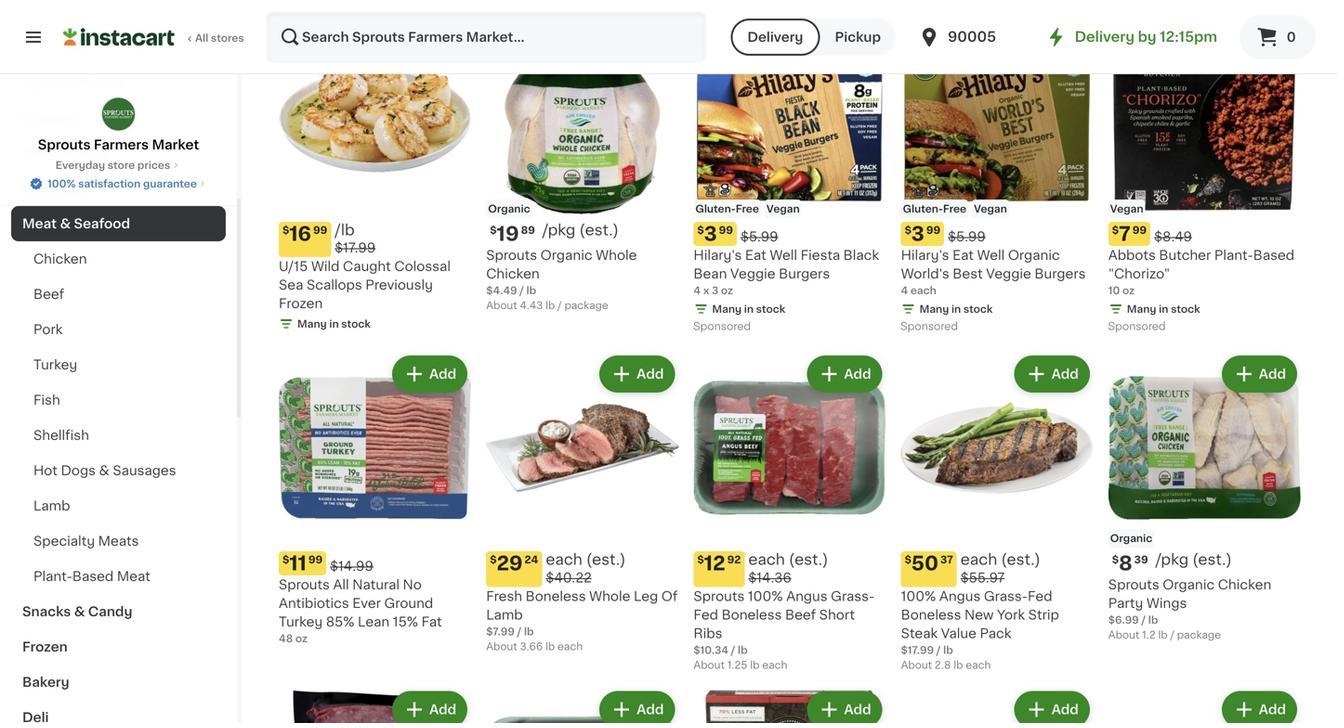 Task type: describe. For each thing, give the bounding box(es) containing it.
fresh
[[486, 590, 522, 603]]

everyday
[[55, 160, 105, 171]]

prices
[[137, 160, 170, 171]]

90005 button
[[918, 11, 1030, 63]]

many for 3
[[920, 304, 949, 314]]

burgers inside the $ 3 99 $5.99 hilary's eat well organic world's best veggie burgers 4 each
[[1035, 267, 1086, 280]]

delivery by 12:15pm link
[[1045, 26, 1217, 48]]

(est.) for 12
[[789, 553, 828, 568]]

all stores
[[195, 33, 244, 43]]

fish
[[33, 394, 60, 407]]

lamb inside $ 29 24 each (est.) $40.22 fresh boneless whole leg of lamb $7.99 / lb about 3.66 lb each
[[486, 609, 523, 622]]

oz inside $ 7 99 $8.49 abbots butcher plant-based "chorizo" 10 oz
[[1122, 286, 1135, 296]]

gluten-free vegan for eat
[[695, 204, 800, 214]]

sprouts inside $ 12 92 each (est.) $14.36 sprouts 100% angus grass- fed boneless beef short ribs $10.34 / lb about 1.25 lb each
[[694, 590, 745, 603]]

19
[[497, 224, 519, 244]]

100% satisfaction guarantee
[[47, 179, 197, 189]]

/pkg inside $19.89 per package (estimated) element
[[542, 223, 575, 238]]

$40.22
[[546, 572, 592, 585]]

24
[[525, 555, 538, 565]]

each up $14.36
[[748, 553, 785, 568]]

$ for $ 3 99
[[697, 225, 704, 235]]

$3.99 original price: $5.99 element for eat
[[694, 222, 886, 246]]

sprouts organic whole chicken $4.49 / lb about 4.43 lb / package
[[486, 249, 637, 311]]

bean
[[694, 267, 727, 280]]

99 inside $ 7 99 $8.49 abbots butcher plant-based "chorizo" 10 oz
[[1133, 225, 1147, 235]]

in for eat
[[744, 304, 754, 314]]

lb up 1.2
[[1148, 616, 1158, 626]]

lb right 4.43
[[546, 300, 555, 311]]

caught
[[343, 260, 391, 273]]

lb up 1.25
[[738, 646, 748, 656]]

$ 3 99
[[697, 224, 733, 244]]

many in stock down scallops
[[297, 319, 371, 330]]

shellfish link
[[11, 418, 226, 453]]

burgers inside hilary's eat well fiesta black bean veggie burgers 4 x 3 oz
[[779, 267, 830, 280]]

package inside sprouts organic whole chicken $4.49 / lb about 4.43 lb / package
[[564, 300, 608, 311]]

/lb
[[335, 223, 355, 238]]

of
[[661, 590, 678, 603]]

eat inside hilary's eat well fiesta black bean veggie burgers 4 x 3 oz
[[745, 249, 766, 262]]

$8.49
[[1154, 230, 1192, 243]]

instacart logo image
[[63, 26, 175, 48]]

8
[[1119, 554, 1132, 574]]

$7.99
[[486, 627, 515, 637]]

10
[[1108, 286, 1120, 296]]

$19.89 per package (estimated) element
[[486, 222, 679, 246]]

short
[[819, 609, 855, 622]]

$ 19 89
[[490, 224, 535, 244]]

stock for 3
[[963, 304, 993, 314]]

strip
[[1028, 609, 1059, 622]]

12
[[704, 554, 725, 574]]

3 for $ 3 99 $5.99 hilary's eat well organic world's best veggie burgers 4 each
[[912, 224, 924, 244]]

each up $55.97
[[961, 553, 997, 568]]

farmers
[[94, 138, 149, 151]]

party
[[1108, 598, 1143, 611]]

(est.) inside $19.89 per package (estimated) element
[[579, 223, 619, 238]]

each inside the $ 3 99 $5.99 hilary's eat well organic world's best veggie burgers 4 each
[[911, 286, 936, 296]]

fiesta
[[801, 249, 840, 262]]

& for eggs
[[62, 147, 72, 160]]

meat inside plant-based meat link
[[117, 571, 150, 584]]

bakery link
[[11, 665, 226, 701]]

grass- inside $ 12 92 each (est.) $14.36 sprouts 100% angus grass- fed boneless beef short ribs $10.34 / lb about 1.25 lb each
[[831, 590, 875, 603]]

dogs
[[61, 465, 96, 478]]

world's
[[901, 267, 949, 280]]

lb right 1.25
[[750, 661, 760, 671]]

meats
[[98, 535, 139, 548]]

& for candy
[[74, 606, 85, 619]]

well inside the $ 3 99 $5.99 hilary's eat well organic world's best veggie burgers 4 each
[[977, 249, 1005, 262]]

in for 3
[[951, 304, 961, 314]]

previously
[[365, 279, 433, 292]]

$10.34
[[694, 646, 728, 656]]

u/15
[[279, 260, 308, 273]]

92
[[727, 555, 741, 565]]

/pkg inside the $ 8 39 /pkg (est.)
[[1156, 553, 1189, 568]]

many for 7
[[1127, 304, 1156, 314]]

gluten- for 3
[[903, 204, 943, 214]]

all stores link
[[63, 11, 245, 63]]

snacks & candy
[[22, 606, 132, 619]]

hilary's inside hilary's eat well fiesta black bean veggie burgers 4 x 3 oz
[[694, 249, 742, 262]]

about inside $ 50 37 each (est.) $55.97 100% angus grass-fed boneless new york strip steak value pack $17.99 / lb about 2.8 lb each
[[901, 661, 932, 671]]

$ 11 99 $14.99 sprouts all natural no antibiotics ever ground turkey 85% lean 15% fat 48 oz
[[279, 554, 442, 644]]

$8.39 per package (estimated) element
[[1108, 552, 1301, 576]]

sea
[[279, 279, 303, 292]]

bakery
[[22, 676, 69, 689]]

lb right '2.8'
[[954, 661, 963, 671]]

meat & seafood
[[22, 217, 130, 230]]

$ 12 92 each (est.) $14.36 sprouts 100% angus grass- fed boneless beef short ribs $10.34 / lb about 1.25 lb each
[[694, 553, 875, 671]]

pickup
[[835, 31, 881, 44]]

chicken inside chicken link
[[33, 253, 87, 266]]

0 horizontal spatial beef
[[33, 288, 64, 301]]

15%
[[393, 616, 418, 629]]

lb up 3.66
[[524, 627, 534, 637]]

lean
[[358, 616, 390, 629]]

about inside sprouts organic chicken party wings $6.99 / lb about 1.2 lb / package
[[1108, 630, 1140, 641]]

based inside $ 7 99 $8.49 abbots butcher plant-based "chorizo" 10 oz
[[1253, 249, 1295, 262]]

48
[[279, 634, 293, 644]]

snacks & candy link
[[11, 595, 226, 630]]

veggie inside hilary's eat well fiesta black bean veggie burgers 4 x 3 oz
[[730, 267, 776, 280]]

0
[[1287, 31, 1296, 44]]

each right 1.25
[[762, 661, 787, 671]]

$50.37 each (estimated) original price: $55.97 element
[[901, 552, 1094, 588]]

each right 3.66
[[558, 642, 583, 652]]

0 horizontal spatial frozen
[[22, 641, 68, 654]]

angus inside $ 50 37 each (est.) $55.97 100% angus grass-fed boneless new york strip steak value pack $17.99 / lb about 2.8 lb each
[[939, 590, 981, 603]]

1 vertical spatial based
[[72, 571, 114, 584]]

0 button
[[1240, 15, 1316, 59]]

1.2
[[1142, 630, 1156, 641]]

product group containing 8
[[1108, 352, 1301, 643]]

each up the $40.22
[[546, 553, 582, 568]]

$12.92 each (estimated) original price: $14.36 element
[[694, 552, 886, 588]]

16
[[289, 224, 311, 244]]

/ inside $ 12 92 each (est.) $14.36 sprouts 100% angus grass- fed boneless beef short ribs $10.34 / lb about 1.25 lb each
[[731, 646, 735, 656]]

1.25
[[727, 661, 748, 671]]

boneless inside $ 12 92 each (est.) $14.36 sprouts 100% angus grass- fed boneless beef short ribs $10.34 / lb about 1.25 lb each
[[722, 609, 782, 622]]

frozen link
[[11, 630, 226, 665]]

$17.99 inside $ 50 37 each (est.) $55.97 100% angus grass-fed boneless new york strip steak value pack $17.99 / lb about 2.8 lb each
[[901, 646, 934, 656]]

delivery by 12:15pm
[[1075, 30, 1217, 44]]

50
[[912, 554, 939, 574]]

many down sea
[[297, 319, 327, 330]]

plant- inside plant-based meat link
[[33, 571, 72, 584]]

/ up 1.2
[[1141, 616, 1146, 626]]

$ 7 99 $8.49 abbots butcher plant-based "chorizo" 10 oz
[[1108, 224, 1295, 296]]

$16.99 per pound original price: $17.99 element
[[279, 222, 471, 258]]

ever
[[352, 597, 381, 611]]

sprouts organic chicken party wings $6.99 / lb about 1.2 lb / package
[[1108, 579, 1271, 641]]

gluten- for eat
[[695, 204, 736, 214]]

about inside sprouts organic whole chicken $4.49 / lb about 4.43 lb / package
[[486, 300, 517, 311]]

sprouts for sprouts farmers market
[[38, 138, 91, 151]]

$ for $ 3 99 $5.99 hilary's eat well organic world's best veggie burgers 4 each
[[905, 225, 912, 235]]

(est.) for 50
[[1001, 553, 1041, 568]]

market
[[152, 138, 199, 151]]

product group containing 11
[[279, 352, 471, 647]]

beverages link
[[11, 171, 226, 206]]

pack
[[980, 628, 1011, 641]]

pickup button
[[820, 19, 896, 56]]

stores
[[211, 33, 244, 43]]

specialty meats link
[[11, 524, 226, 559]]

organic inside sprouts organic whole chicken $4.49 / lb about 4.43 lb / package
[[541, 249, 592, 262]]

natural
[[352, 579, 400, 592]]

29
[[497, 554, 523, 574]]

7
[[1119, 224, 1131, 244]]

beef inside $ 12 92 each (est.) $14.36 sprouts 100% angus grass- fed boneless beef short ribs $10.34 / lb about 1.25 lb each
[[785, 609, 816, 622]]

& right dogs
[[99, 465, 109, 478]]

sausages
[[113, 465, 176, 478]]

lb right 1.2
[[1158, 630, 1168, 641]]

colossal
[[394, 260, 451, 273]]

$ for $ 19 89
[[490, 225, 497, 235]]

vegan inside product group
[[1110, 204, 1143, 214]]

each right '2.8'
[[966, 661, 991, 671]]

store
[[108, 160, 135, 171]]

angus inside $ 12 92 each (est.) $14.36 sprouts 100% angus grass- fed boneless beef short ribs $10.34 / lb about 1.25 lb each
[[786, 590, 828, 603]]

abbots
[[1108, 249, 1156, 262]]

fed inside $ 12 92 each (est.) $14.36 sprouts 100% angus grass- fed boneless beef short ribs $10.34 / lb about 1.25 lb each
[[694, 609, 718, 622]]

dairy & eggs
[[22, 147, 109, 160]]

sprouts inside $ 11 99 $14.99 sprouts all natural no antibiotics ever ground turkey 85% lean 15% fat 48 oz
[[279, 579, 330, 592]]

produce
[[22, 112, 79, 125]]

lb right 3.66
[[545, 642, 555, 652]]



Task type: vqa. For each thing, say whether or not it's contained in the screenshot.
Fed
yes



Task type: locate. For each thing, give the bounding box(es) containing it.
in down hilary's eat well fiesta black bean veggie burgers 4 x 3 oz
[[744, 304, 754, 314]]

/ inside $ 50 37 each (est.) $55.97 100% angus grass-fed boneless new york strip steak value pack $17.99 / lb about 2.8 lb each
[[936, 646, 941, 656]]

/pkg right 89
[[542, 223, 575, 238]]

everyday store prices
[[55, 160, 170, 171]]

fed up "strip"
[[1028, 590, 1052, 603]]

organic inside the $ 3 99 $5.99 hilary's eat well organic world's best veggie burgers 4 each
[[1008, 249, 1060, 262]]

1 hilary's from the left
[[694, 249, 742, 262]]

1 horizontal spatial package
[[1177, 630, 1221, 641]]

3.66
[[520, 642, 543, 652]]

oz right 48
[[295, 634, 308, 644]]

Search field
[[268, 13, 705, 61]]

4 inside the $ 3 99 $5.99 hilary's eat well organic world's best veggie burgers 4 each
[[901, 286, 908, 296]]

about down $4.49
[[486, 300, 517, 311]]

york
[[997, 609, 1025, 622]]

about
[[486, 300, 517, 311], [1108, 630, 1140, 641], [486, 642, 517, 652], [694, 661, 725, 671], [901, 661, 932, 671]]

0 vertical spatial $17.99
[[335, 242, 376, 255]]

1 sponsored badge image from the left
[[694, 322, 750, 332]]

&
[[62, 147, 72, 160], [60, 217, 71, 230], [99, 465, 109, 478], [74, 606, 85, 619]]

1 horizontal spatial veggie
[[986, 267, 1031, 280]]

3 up world's
[[912, 224, 924, 244]]

organic inside sprouts organic chicken party wings $6.99 / lb about 1.2 lb / package
[[1163, 579, 1215, 592]]

angus up 'new'
[[939, 590, 981, 603]]

$4.49
[[486, 286, 517, 296]]

hilary's up world's
[[901, 249, 949, 262]]

2 sponsored badge image from the left
[[901, 322, 957, 332]]

1 vertical spatial plant-
[[33, 571, 72, 584]]

1 burgers from the left
[[779, 267, 830, 280]]

0 vertical spatial chicken
[[33, 253, 87, 266]]

veggie right best
[[986, 267, 1031, 280]]

stock down scallops
[[341, 319, 371, 330]]

turkey up 48
[[279, 616, 323, 629]]

1 horizontal spatial frozen
[[279, 298, 323, 311]]

sprouts brands link
[[11, 65, 226, 100]]

free for 3
[[943, 204, 966, 214]]

wings
[[1147, 598, 1187, 611]]

1 horizontal spatial beef
[[785, 609, 816, 622]]

1 horizontal spatial $17.99
[[901, 646, 934, 656]]

0 horizontal spatial fed
[[694, 609, 718, 622]]

boneless down $14.36
[[722, 609, 782, 622]]

0 vertical spatial all
[[195, 33, 208, 43]]

0 vertical spatial based
[[1253, 249, 1295, 262]]

veggie right bean
[[730, 267, 776, 280]]

99 for sprouts all natural no antibiotics ever ground turkey 85% lean 15% fat
[[308, 555, 323, 565]]

$ inside $ 19 89
[[490, 225, 497, 235]]

/pkg
[[542, 223, 575, 238], [1156, 553, 1189, 568]]

lb
[[526, 286, 536, 296], [546, 300, 555, 311], [1148, 616, 1158, 626], [524, 627, 534, 637], [1158, 630, 1168, 641], [545, 642, 555, 652], [738, 646, 748, 656], [943, 646, 953, 656], [750, 661, 760, 671], [954, 661, 963, 671]]

$ for $ 16 99 /lb $17.99 u/15 wild caught colossal sea scallops previously frozen
[[282, 225, 289, 235]]

1 vertical spatial beef
[[785, 609, 816, 622]]

organic
[[488, 204, 530, 214], [541, 249, 592, 262], [1008, 249, 1060, 262], [1110, 534, 1152, 544], [1163, 579, 1215, 592]]

2 angus from the left
[[939, 590, 981, 603]]

about down $6.99
[[1108, 630, 1140, 641]]

sponsored badge image inside product group
[[1108, 322, 1165, 332]]

$3.99 original price: $5.99 element for 3
[[901, 222, 1094, 246]]

1 horizontal spatial meat
[[117, 571, 150, 584]]

lb up '2.8'
[[943, 646, 953, 656]]

about inside $ 12 92 each (est.) $14.36 sprouts 100% angus grass- fed boneless beef short ribs $10.34 / lb about 1.25 lb each
[[694, 661, 725, 671]]

$ for $ 12 92 each (est.) $14.36 sprouts 100% angus grass- fed boneless beef short ribs $10.34 / lb about 1.25 lb each
[[697, 555, 704, 565]]

sprouts inside sprouts organic chicken party wings $6.99 / lb about 1.2 lb / package
[[1108, 579, 1159, 592]]

0 horizontal spatial gluten-free vegan
[[695, 204, 800, 214]]

1 horizontal spatial eat
[[953, 249, 974, 262]]

sprouts inside sprouts organic whole chicken $4.49 / lb about 4.43 lb / package
[[486, 249, 537, 262]]

0 horizontal spatial turkey
[[33, 359, 77, 372]]

2 burgers from the left
[[1035, 267, 1086, 280]]

1 horizontal spatial angus
[[939, 590, 981, 603]]

1 horizontal spatial chicken
[[486, 267, 540, 280]]

1 vertical spatial chicken
[[486, 267, 540, 280]]

1 horizontal spatial plant-
[[1214, 249, 1253, 262]]

$5.99 right $ 3 99
[[741, 230, 778, 243]]

4 inside hilary's eat well fiesta black bean veggie burgers 4 x 3 oz
[[694, 286, 701, 296]]

1 horizontal spatial turkey
[[279, 616, 323, 629]]

0 vertical spatial package
[[564, 300, 608, 311]]

vegan up 7
[[1110, 204, 1143, 214]]

meat
[[22, 217, 57, 230], [117, 571, 150, 584]]

beef
[[33, 288, 64, 301], [785, 609, 816, 622]]

meat down beverages
[[22, 217, 57, 230]]

product group
[[279, 22, 471, 336], [486, 22, 679, 313], [694, 22, 886, 337], [901, 22, 1094, 337], [1108, 22, 1301, 337], [279, 352, 471, 647], [486, 352, 679, 655], [694, 352, 886, 673], [901, 352, 1094, 673], [1108, 352, 1301, 643], [279, 688, 471, 724], [486, 688, 679, 724], [694, 688, 886, 724], [901, 688, 1094, 724], [1108, 688, 1301, 724]]

2 hilary's from the left
[[901, 249, 949, 262]]

about left '2.8'
[[901, 661, 932, 671]]

ground
[[384, 597, 433, 611]]

delivery
[[1075, 30, 1135, 44], [747, 31, 803, 44]]

$14.36
[[748, 572, 791, 585]]

sprouts farmers market
[[38, 138, 199, 151]]

many in stock for 3
[[920, 304, 993, 314]]

each
[[911, 286, 936, 296], [748, 553, 785, 568], [546, 553, 582, 568], [961, 553, 997, 568], [558, 642, 583, 652], [762, 661, 787, 671], [966, 661, 991, 671]]

stock down hilary's eat well fiesta black bean veggie burgers 4 x 3 oz
[[756, 304, 785, 314]]

$ up abbots
[[1112, 225, 1119, 235]]

plant-based meat link
[[11, 559, 226, 595]]

1 horizontal spatial hilary's
[[901, 249, 949, 262]]

1 horizontal spatial lamb
[[486, 609, 523, 622]]

0 vertical spatial fed
[[1028, 590, 1052, 603]]

package right 4.43
[[564, 300, 608, 311]]

100% satisfaction guarantee button
[[29, 173, 208, 191]]

package down "wings"
[[1177, 630, 1221, 641]]

$ left 39
[[1112, 555, 1119, 565]]

beverages
[[22, 182, 93, 195]]

fed inside $ 50 37 each (est.) $55.97 100% angus grass-fed boneless new york strip steak value pack $17.99 / lb about 2.8 lb each
[[1028, 590, 1052, 603]]

many in stock for eat
[[712, 304, 785, 314]]

4.43
[[520, 300, 543, 311]]

$17.99
[[335, 242, 376, 255], [901, 646, 934, 656]]

2 well from the left
[[977, 249, 1005, 262]]

0 horizontal spatial hilary's
[[694, 249, 742, 262]]

0 vertical spatial /pkg
[[542, 223, 575, 238]]

$ for $ 50 37 each (est.) $55.97 100% angus grass-fed boneless new york strip steak value pack $17.99 / lb about 2.8 lb each
[[905, 555, 912, 565]]

2 free from the left
[[943, 204, 966, 214]]

0 horizontal spatial sponsored badge image
[[694, 322, 750, 332]]

many
[[712, 304, 742, 314], [920, 304, 949, 314], [1127, 304, 1156, 314], [297, 319, 327, 330]]

service type group
[[731, 19, 896, 56]]

1 horizontal spatial $5.99
[[948, 230, 986, 243]]

$
[[282, 225, 289, 235], [697, 225, 704, 235], [490, 225, 497, 235], [905, 225, 912, 235], [1112, 225, 1119, 235], [282, 555, 289, 565], [697, 555, 704, 565], [490, 555, 497, 565], [905, 555, 912, 565], [1112, 555, 1119, 565]]

$ left '37'
[[905, 555, 912, 565]]

satisfaction
[[78, 179, 141, 189]]

burgers down 'fiesta'
[[779, 267, 830, 280]]

1 horizontal spatial sponsored badge image
[[901, 322, 957, 332]]

product group containing 12
[[694, 352, 886, 673]]

dairy
[[22, 147, 58, 160]]

11
[[289, 554, 307, 574]]

meat & seafood link
[[11, 206, 226, 242]]

in down "chorizo"
[[1159, 304, 1168, 314]]

& down beverages
[[60, 217, 71, 230]]

1 horizontal spatial vegan
[[974, 204, 1007, 214]]

39
[[1134, 555, 1148, 565]]

steak
[[901, 628, 938, 641]]

1 vertical spatial lamb
[[486, 609, 523, 622]]

frozen up 'bakery'
[[22, 641, 68, 654]]

well inside hilary's eat well fiesta black bean veggie burgers 4 x 3 oz
[[770, 249, 797, 262]]

based down "$7.99 original price: $8.49" element
[[1253, 249, 1295, 262]]

2 $3.99 original price: $5.99 element from the left
[[901, 222, 1094, 246]]

$17.99 down /lb
[[335, 242, 376, 255]]

$ for $ 8 39 /pkg (est.)
[[1112, 555, 1119, 565]]

100% down $14.36
[[748, 590, 783, 603]]

0 horizontal spatial oz
[[295, 634, 308, 644]]

0 horizontal spatial burgers
[[779, 267, 830, 280]]

0 horizontal spatial boneless
[[526, 590, 586, 603]]

many for eat
[[712, 304, 742, 314]]

1 vertical spatial package
[[1177, 630, 1221, 641]]

sprouts for sprouts organic whole chicken $4.49 / lb about 4.43 lb / package
[[486, 249, 537, 262]]

None search field
[[266, 11, 707, 63]]

product group containing 16
[[279, 22, 471, 336]]

1 horizontal spatial /pkg
[[1156, 553, 1189, 568]]

well left 'fiesta'
[[770, 249, 797, 262]]

grass- up york
[[984, 590, 1028, 603]]

delivery for delivery
[[747, 31, 803, 44]]

0 horizontal spatial $17.99
[[335, 242, 376, 255]]

1 vertical spatial fed
[[694, 609, 718, 622]]

$ inside $ 29 24 each (est.) $40.22 fresh boneless whole leg of lamb $7.99 / lb about 3.66 lb each
[[490, 555, 497, 565]]

0 horizontal spatial lamb
[[33, 500, 70, 513]]

1 vegan from the left
[[766, 204, 800, 214]]

2 veggie from the left
[[986, 267, 1031, 280]]

3 inside hilary's eat well fiesta black bean veggie burgers 4 x 3 oz
[[712, 286, 718, 296]]

product group containing 19
[[486, 22, 679, 313]]

eat left 'fiesta'
[[745, 249, 766, 262]]

eat up best
[[953, 249, 974, 262]]

each down world's
[[911, 286, 936, 296]]

$ inside the $ 8 39 /pkg (est.)
[[1112, 555, 1119, 565]]

100% inside button
[[47, 179, 76, 189]]

$ inside $ 11 99 $14.99 sprouts all natural no antibiotics ever ground turkey 85% lean 15% fat 48 oz
[[282, 555, 289, 565]]

gluten- up world's
[[903, 204, 943, 214]]

product group containing 50
[[901, 352, 1094, 673]]

100% down everyday
[[47, 179, 76, 189]]

2 horizontal spatial oz
[[1122, 286, 1135, 296]]

in for 7
[[1159, 304, 1168, 314]]

100% inside $ 12 92 each (est.) $14.36 sprouts 100% angus grass- fed boneless beef short ribs $10.34 / lb about 1.25 lb each
[[748, 590, 783, 603]]

plant-
[[1214, 249, 1253, 262], [33, 571, 72, 584]]

1 horizontal spatial 100%
[[748, 590, 783, 603]]

4 left x
[[694, 286, 701, 296]]

all left the stores
[[195, 33, 208, 43]]

1 horizontal spatial burgers
[[1035, 267, 1086, 280]]

eggs
[[76, 147, 109, 160]]

0 horizontal spatial veggie
[[730, 267, 776, 280]]

$ 29 24 each (est.) $40.22 fresh boneless whole leg of lamb $7.99 / lb about 3.66 lb each
[[486, 553, 678, 652]]

2 vertical spatial chicken
[[1218, 579, 1271, 592]]

lamb down hot
[[33, 500, 70, 513]]

sprouts for sprouts brands
[[22, 76, 75, 89]]

eat
[[745, 249, 766, 262], [953, 249, 974, 262]]

chicken
[[33, 253, 87, 266], [486, 267, 540, 280], [1218, 579, 1271, 592]]

1 horizontal spatial oz
[[721, 286, 733, 296]]

1 grass- from the left
[[831, 590, 875, 603]]

1 angus from the left
[[786, 590, 828, 603]]

4 down world's
[[901, 286, 908, 296]]

hilary's inside the $ 3 99 $5.99 hilary's eat well organic world's best veggie burgers 4 each
[[901, 249, 949, 262]]

89
[[521, 225, 535, 235]]

gluten-free vegan for 3
[[903, 204, 1007, 214]]

vegan for 3
[[974, 204, 1007, 214]]

based down the specialty meats
[[72, 571, 114, 584]]

stock for 7
[[1171, 304, 1200, 314]]

all inside $ 11 99 $14.99 sprouts all natural no antibiotics ever ground turkey 85% lean 15% fat 48 oz
[[333, 579, 349, 592]]

sprouts down 12
[[694, 590, 745, 603]]

(est.) inside $ 12 92 each (est.) $14.36 sprouts 100% angus grass- fed boneless beef short ribs $10.34 / lb about 1.25 lb each
[[789, 553, 828, 568]]

whole inside sprouts organic whole chicken $4.49 / lb about 4.43 lb / package
[[596, 249, 637, 262]]

delivery inside delivery button
[[747, 31, 803, 44]]

oz inside $ 11 99 $14.99 sprouts all natural no antibiotics ever ground turkey 85% lean 15% fat 48 oz
[[295, 634, 308, 644]]

12:15pm
[[1160, 30, 1217, 44]]

angus
[[786, 590, 828, 603], [939, 590, 981, 603]]

& up everyday
[[62, 147, 72, 160]]

1 horizontal spatial boneless
[[722, 609, 782, 622]]

snacks
[[22, 606, 71, 619]]

3 for $ 3 99
[[704, 224, 717, 244]]

$ 8 39 /pkg (est.)
[[1112, 553, 1232, 574]]

1 $5.99 from the left
[[741, 230, 778, 243]]

sprouts farmers market logo image
[[101, 97, 136, 132]]

$29.24 each (estimated) original price: $40.22 element
[[486, 552, 679, 588]]

2 horizontal spatial vegan
[[1110, 204, 1143, 214]]

1 horizontal spatial all
[[333, 579, 349, 592]]

vegan for eat
[[766, 204, 800, 214]]

meat inside meat & seafood link
[[22, 217, 57, 230]]

delivery for delivery by 12:15pm
[[1075, 30, 1135, 44]]

$ for $ 29 24 each (est.) $40.22 fresh boneless whole leg of lamb $7.99 / lb about 3.66 lb each
[[490, 555, 497, 565]]

0 horizontal spatial well
[[770, 249, 797, 262]]

2 gluten-free vegan from the left
[[903, 204, 1007, 214]]

100% inside $ 50 37 each (est.) $55.97 100% angus grass-fed boneless new york strip steak value pack $17.99 / lb about 2.8 lb each
[[901, 590, 936, 603]]

$ 50 37 each (est.) $55.97 100% angus grass-fed boneless new york strip steak value pack $17.99 / lb about 2.8 lb each
[[901, 553, 1059, 671]]

1 horizontal spatial delivery
[[1075, 30, 1135, 44]]

seafood
[[74, 217, 130, 230]]

product group containing 7
[[1108, 22, 1301, 337]]

1 vertical spatial whole
[[589, 590, 630, 603]]

1 eat from the left
[[745, 249, 766, 262]]

about inside $ 29 24 each (est.) $40.22 fresh boneless whole leg of lamb $7.99 / lb about 3.66 lb each
[[486, 642, 517, 652]]

delivery left "pickup" button
[[747, 31, 803, 44]]

oz right the "10" at the right of page
[[1122, 286, 1135, 296]]

0 horizontal spatial gluten-
[[695, 204, 736, 214]]

(est.) inside $ 29 24 each (est.) $40.22 fresh boneless whole leg of lamb $7.99 / lb about 3.66 lb each
[[586, 553, 626, 568]]

3 vegan from the left
[[1110, 204, 1143, 214]]

/ up 1.25
[[731, 646, 735, 656]]

0 horizontal spatial $3.99 original price: $5.99 element
[[694, 222, 886, 246]]

99 inside the $ 3 99 $5.99 hilary's eat well organic world's best veggie burgers 4 each
[[926, 225, 940, 235]]

(est.) up $14.36
[[789, 553, 828, 568]]

(est.) up sprouts organic chicken party wings $6.99 / lb about 1.2 lb / package
[[1192, 553, 1232, 568]]

85%
[[326, 616, 354, 629]]

1 vertical spatial all
[[333, 579, 349, 592]]

$ 3 99 $5.99 hilary's eat well organic world's best veggie burgers 4 each
[[901, 224, 1086, 296]]

stock down $ 7 99 $8.49 abbots butcher plant-based "chorizo" 10 oz
[[1171, 304, 1200, 314]]

0 horizontal spatial package
[[564, 300, 608, 311]]

3 right x
[[712, 286, 718, 296]]

sprouts up party at the bottom right of the page
[[1108, 579, 1159, 592]]

many down "chorizo"
[[1127, 304, 1156, 314]]

$ inside $ 16 99 /lb $17.99 u/15 wild caught colossal sea scallops previously frozen
[[282, 225, 289, 235]]

1 horizontal spatial gluten-free vegan
[[903, 204, 1007, 214]]

2 gluten- from the left
[[903, 204, 943, 214]]

0 horizontal spatial $5.99
[[741, 230, 778, 243]]

99 up world's
[[926, 225, 940, 235]]

1 veggie from the left
[[730, 267, 776, 280]]

0 horizontal spatial meat
[[22, 217, 57, 230]]

boneless inside $ 29 24 each (est.) $40.22 fresh boneless whole leg of lamb $7.99 / lb about 3.66 lb each
[[526, 590, 586, 603]]

0 vertical spatial lamb
[[33, 500, 70, 513]]

sprouts for sprouts organic chicken party wings $6.99 / lb about 1.2 lb / package
[[1108, 579, 1159, 592]]

/ up 4.43
[[520, 286, 524, 296]]

0 horizontal spatial /pkg
[[542, 223, 575, 238]]

1 gluten- from the left
[[695, 204, 736, 214]]

stock for eat
[[756, 304, 785, 314]]

0 vertical spatial frozen
[[279, 298, 323, 311]]

grass- up short
[[831, 590, 875, 603]]

$ inside $ 7 99 $8.49 abbots butcher plant-based "chorizo" 10 oz
[[1112, 225, 1119, 235]]

sponsored badge image
[[694, 322, 750, 332], [901, 322, 957, 332], [1108, 322, 1165, 332]]

plant- inside $ 7 99 $8.49 abbots butcher plant-based "chorizo" 10 oz
[[1214, 249, 1253, 262]]

99
[[313, 225, 327, 235], [719, 225, 733, 235], [926, 225, 940, 235], [1133, 225, 1147, 235], [308, 555, 323, 565]]

0 vertical spatial beef
[[33, 288, 64, 301]]

hot dogs & sausages
[[33, 465, 176, 478]]

1 4 from the left
[[694, 286, 701, 296]]

0 horizontal spatial vegan
[[766, 204, 800, 214]]

1 vertical spatial /pkg
[[1156, 553, 1189, 568]]

chicken inside sprouts organic whole chicken $4.49 / lb about 4.43 lb / package
[[486, 267, 540, 280]]

2 eat from the left
[[953, 249, 974, 262]]

frozen inside $ 16 99 /lb $17.99 u/15 wild caught colossal sea scallops previously frozen
[[279, 298, 323, 311]]

boneless down the $40.22
[[526, 590, 586, 603]]

lb up 4.43
[[526, 286, 536, 296]]

whole inside $ 29 24 each (est.) $40.22 fresh boneless whole leg of lamb $7.99 / lb about 3.66 lb each
[[589, 590, 630, 603]]

beef up pork
[[33, 288, 64, 301]]

1 horizontal spatial fed
[[1028, 590, 1052, 603]]

99 for 3
[[719, 225, 733, 235]]

sprouts down $ 19 89
[[486, 249, 537, 262]]

0 vertical spatial whole
[[596, 249, 637, 262]]

turkey inside $ 11 99 $14.99 sprouts all natural no antibiotics ever ground turkey 85% lean 15% fat 48 oz
[[279, 616, 323, 629]]

1 vertical spatial frozen
[[22, 641, 68, 654]]

sprouts up produce
[[22, 76, 75, 89]]

sponsored badge image down world's
[[901, 322, 957, 332]]

99 inside $ 11 99 $14.99 sprouts all natural no antibiotics ever ground turkey 85% lean 15% fat 48 oz
[[308, 555, 323, 565]]

package inside sprouts organic chicken party wings $6.99 / lb about 1.2 lb / package
[[1177, 630, 1221, 641]]

1 horizontal spatial based
[[1253, 249, 1295, 262]]

eat inside the $ 3 99 $5.99 hilary's eat well organic world's best veggie burgers 4 each
[[953, 249, 974, 262]]

0 vertical spatial meat
[[22, 217, 57, 230]]

guarantee
[[143, 179, 197, 189]]

0 horizontal spatial chicken
[[33, 253, 87, 266]]

$ for $ 11 99 $14.99 sprouts all natural no antibiotics ever ground turkey 85% lean 15% fat 48 oz
[[282, 555, 289, 565]]

1 horizontal spatial free
[[943, 204, 966, 214]]

many in stock for 7
[[1127, 304, 1200, 314]]

3 inside the $ 3 99 $5.99 hilary's eat well organic world's best veggie burgers 4 each
[[912, 224, 924, 244]]

1 horizontal spatial 4
[[901, 286, 908, 296]]

wild
[[311, 260, 340, 273]]

/ right 1.2
[[1170, 630, 1175, 641]]

90005
[[948, 30, 996, 44]]

0 horizontal spatial plant-
[[33, 571, 72, 584]]

boneless inside $ 50 37 each (est.) $55.97 100% angus grass-fed boneless new york strip steak value pack $17.99 / lb about 2.8 lb each
[[901, 609, 961, 622]]

0 vertical spatial plant-
[[1214, 249, 1253, 262]]

chicken link
[[11, 242, 226, 277]]

sponsored badge image for eat
[[694, 322, 750, 332]]

stock down best
[[963, 304, 993, 314]]

sprouts up antibiotics
[[279, 579, 330, 592]]

$ for $ 7 99 $8.49 abbots butcher plant-based "chorizo" 10 oz
[[1112, 225, 1119, 235]]

0 horizontal spatial free
[[736, 204, 759, 214]]

1 gluten-free vegan from the left
[[695, 204, 800, 214]]

1 free from the left
[[736, 204, 759, 214]]

frozen down sea
[[279, 298, 323, 311]]

delivery inside delivery by 12:15pm link
[[1075, 30, 1135, 44]]

hot dogs & sausages link
[[11, 453, 226, 489]]

1 vertical spatial turkey
[[279, 616, 323, 629]]

lamb up the $7.99
[[486, 609, 523, 622]]

0 vertical spatial turkey
[[33, 359, 77, 372]]

value
[[941, 628, 977, 641]]

well up best
[[977, 249, 1005, 262]]

1 horizontal spatial $3.99 original price: $5.99 element
[[901, 222, 1094, 246]]

new
[[965, 609, 994, 622]]

$ inside $ 12 92 each (est.) $14.36 sprouts 100% angus grass- fed boneless beef short ribs $10.34 / lb about 1.25 lb each
[[697, 555, 704, 565]]

about down the $7.99
[[486, 642, 517, 652]]

1 horizontal spatial well
[[977, 249, 1005, 262]]

& left candy
[[74, 606, 85, 619]]

/ right 4.43
[[558, 300, 562, 311]]

1 vertical spatial $17.99
[[901, 646, 934, 656]]

$5.99 up best
[[948, 230, 986, 243]]

2 grass- from the left
[[984, 590, 1028, 603]]

pork
[[33, 323, 63, 336]]

chicken up $4.49
[[486, 267, 540, 280]]

2 vegan from the left
[[974, 204, 1007, 214]]

0 horizontal spatial all
[[195, 33, 208, 43]]

2 horizontal spatial boneless
[[901, 609, 961, 622]]

2 horizontal spatial chicken
[[1218, 579, 1271, 592]]

/
[[520, 286, 524, 296], [558, 300, 562, 311], [1141, 616, 1146, 626], [517, 627, 522, 637], [1170, 630, 1175, 641], [731, 646, 735, 656], [936, 646, 941, 656]]

/ inside $ 29 24 each (est.) $40.22 fresh boneless whole leg of lamb $7.99 / lb about 3.66 lb each
[[517, 627, 522, 637]]

delivery button
[[731, 19, 820, 56]]

0 horizontal spatial eat
[[745, 249, 766, 262]]

0 horizontal spatial grass-
[[831, 590, 875, 603]]

gluten- up $ 3 99
[[695, 204, 736, 214]]

black
[[843, 249, 879, 262]]

sponsored badge image down x
[[694, 322, 750, 332]]

sponsored badge image for 3
[[901, 322, 957, 332]]

grass- inside $ 50 37 each (est.) $55.97 100% angus grass-fed boneless new york strip steak value pack $17.99 / lb about 2.8 lb each
[[984, 590, 1028, 603]]

package
[[564, 300, 608, 311], [1177, 630, 1221, 641]]

99 for u/15 wild caught colossal sea scallops previously frozen
[[313, 225, 327, 235]]

whole left leg
[[589, 590, 630, 603]]

$ inside the $ 3 99 $5.99 hilary's eat well organic world's best veggie burgers 4 each
[[905, 225, 912, 235]]

0 horizontal spatial delivery
[[747, 31, 803, 44]]

many down bean
[[712, 304, 742, 314]]

$ up world's
[[905, 225, 912, 235]]

$5.99 inside the $ 3 99 $5.99 hilary's eat well organic world's best veggie burgers 4 each
[[948, 230, 986, 243]]

1 $3.99 original price: $5.99 element from the left
[[694, 222, 886, 246]]

2 horizontal spatial sponsored badge image
[[1108, 322, 1165, 332]]

37
[[940, 555, 953, 565]]

many down world's
[[920, 304, 949, 314]]

(est.) for 29
[[586, 553, 626, 568]]

2 horizontal spatial 100%
[[901, 590, 936, 603]]

grass-
[[831, 590, 875, 603], [984, 590, 1028, 603]]

turkey
[[33, 359, 77, 372], [279, 616, 323, 629]]

sponsored badge image down the "10" at the right of page
[[1108, 322, 1165, 332]]

1 horizontal spatial grass-
[[984, 590, 1028, 603]]

1 well from the left
[[770, 249, 797, 262]]

gluten-free vegan up the $ 3 99 $5.99 hilary's eat well organic world's best veggie burgers 4 each
[[903, 204, 1007, 214]]

0 horizontal spatial based
[[72, 571, 114, 584]]

$ inside $ 50 37 each (est.) $55.97 100% angus grass-fed boneless new york strip steak value pack $17.99 / lb about 2.8 lb each
[[905, 555, 912, 565]]

$17.99 inside $ 16 99 /lb $17.99 u/15 wild caught colossal sea scallops previously frozen
[[335, 242, 376, 255]]

3 sponsored badge image from the left
[[1108, 322, 1165, 332]]

dairy & eggs link
[[11, 136, 226, 171]]

0 horizontal spatial 4
[[694, 286, 701, 296]]

whole down $19.89 per package (estimated) element
[[596, 249, 637, 262]]

sprouts farmers market link
[[38, 97, 199, 154]]

1 horizontal spatial gluten-
[[903, 204, 943, 214]]

oz inside hilary's eat well fiesta black bean veggie burgers 4 x 3 oz
[[721, 286, 733, 296]]

$3.99 original price: $5.99 element
[[694, 222, 886, 246], [901, 222, 1094, 246]]

sponsored badge image for 7
[[1108, 322, 1165, 332]]

boneless
[[526, 590, 586, 603], [722, 609, 782, 622], [901, 609, 961, 622]]

& for seafood
[[60, 217, 71, 230]]

0 horizontal spatial 100%
[[47, 179, 76, 189]]

many in stock down bean
[[712, 304, 785, 314]]

$7.99 original price: $8.49 element
[[1108, 222, 1301, 246]]

free up the $ 3 99 $5.99 hilary's eat well organic world's best veggie burgers 4 each
[[943, 204, 966, 214]]

meat down meats
[[117, 571, 150, 584]]

$ left 92
[[697, 555, 704, 565]]

veggie inside the $ 3 99 $5.99 hilary's eat well organic world's best veggie burgers 4 each
[[986, 267, 1031, 280]]

$14.99
[[330, 560, 373, 573]]

99 inside $ 16 99 /lb $17.99 u/15 wild caught colossal sea scallops previously frozen
[[313, 225, 327, 235]]

99 inside $ 3 99
[[719, 225, 733, 235]]

4
[[694, 286, 701, 296], [901, 286, 908, 296]]

beef link
[[11, 277, 226, 312]]

burgers
[[779, 267, 830, 280], [1035, 267, 1086, 280]]

ribs
[[694, 628, 722, 641]]

/pkg (est.)
[[542, 223, 619, 238]]

2 $5.99 from the left
[[948, 230, 986, 243]]

sprouts
[[22, 76, 75, 89], [38, 138, 91, 151], [486, 249, 537, 262], [279, 579, 330, 592], [1108, 579, 1159, 592], [694, 590, 745, 603]]

boneless up steak
[[901, 609, 961, 622]]

free for eat
[[736, 204, 759, 214]]

hot
[[33, 465, 58, 478]]

2 4 from the left
[[901, 286, 908, 296]]

produce link
[[11, 100, 226, 136]]

chicken inside sprouts organic chicken party wings $6.99 / lb about 1.2 lb / package
[[1218, 579, 1271, 592]]

in down scallops
[[329, 319, 339, 330]]

all down $14.99
[[333, 579, 349, 592]]

hilary's up bean
[[694, 249, 742, 262]]

2.8
[[935, 661, 951, 671]]

(est.) inside the $ 8 39 /pkg (est.)
[[1192, 553, 1232, 568]]

plant- down "$7.99 original price: $8.49" element
[[1214, 249, 1253, 262]]

(est.) inside $ 50 37 each (est.) $55.97 100% angus grass-fed boneless new york strip steak value pack $17.99 / lb about 2.8 lb each
[[1001, 553, 1041, 568]]

$ inside $ 3 99
[[697, 225, 704, 235]]

1 vertical spatial meat
[[117, 571, 150, 584]]

fed
[[1028, 590, 1052, 603], [694, 609, 718, 622]]

product group containing 29
[[486, 352, 679, 655]]

$11.99 original price: $14.99 element
[[279, 552, 471, 576]]

brands
[[78, 76, 126, 89]]

many in stock down "chorizo"
[[1127, 304, 1200, 314]]

0 horizontal spatial angus
[[786, 590, 828, 603]]

stock
[[756, 304, 785, 314], [963, 304, 993, 314], [1171, 304, 1200, 314], [341, 319, 371, 330]]



